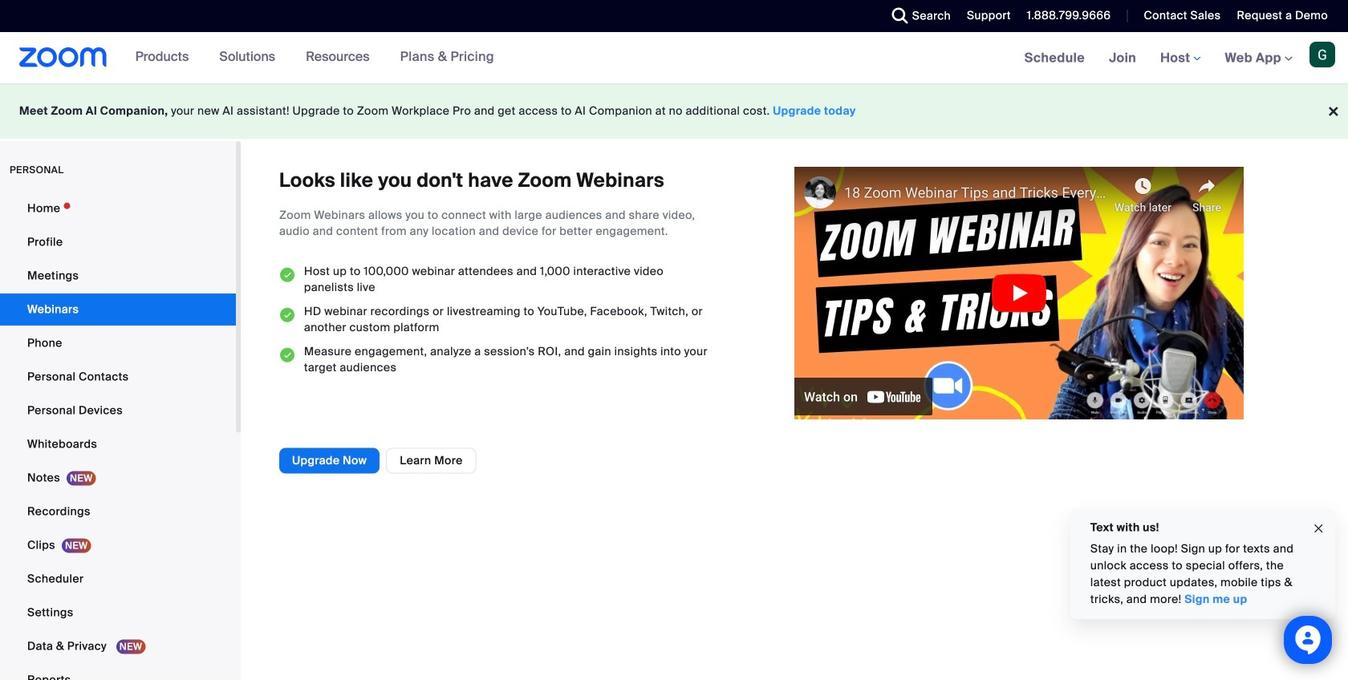 Task type: locate. For each thing, give the bounding box(es) containing it.
close image
[[1312, 520, 1325, 538]]

banner
[[0, 32, 1348, 85]]

footer
[[0, 83, 1348, 139]]



Task type: vqa. For each thing, say whether or not it's contained in the screenshot.
Search Settings text box
no



Task type: describe. For each thing, give the bounding box(es) containing it.
zoom logo image
[[19, 47, 107, 67]]

meetings navigation
[[1013, 32, 1348, 85]]

product information navigation
[[123, 32, 506, 83]]

personal menu menu
[[0, 193, 236, 681]]

profile picture image
[[1310, 42, 1336, 67]]



